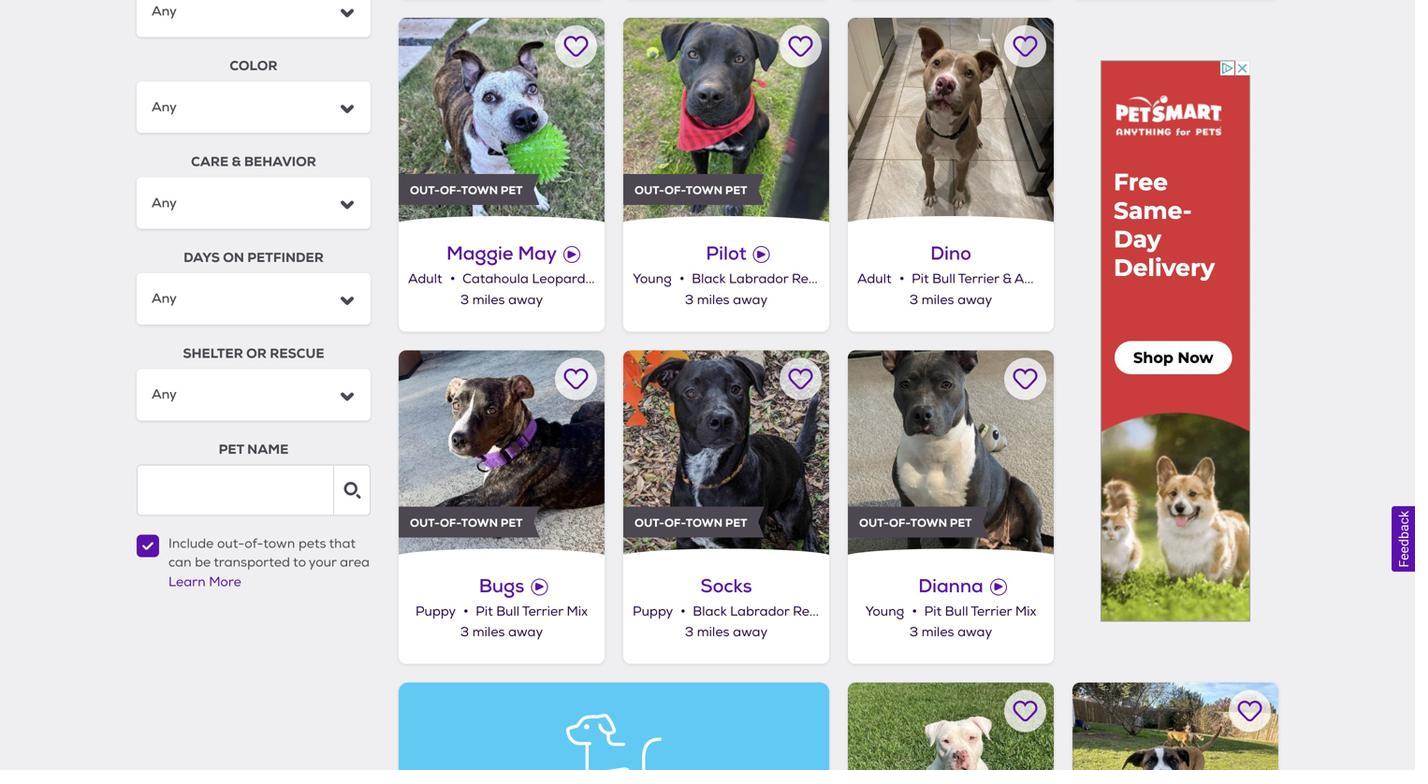 Task type: locate. For each thing, give the bounding box(es) containing it.
out-
[[410, 183, 440, 198], [635, 183, 665, 198], [410, 516, 440, 531], [635, 516, 665, 531], [859, 516, 889, 531]]

black down pilot
[[692, 271, 726, 287]]

color
[[230, 57, 278, 75]]

1 has video image from the left
[[531, 579, 548, 596]]

away down dianna
[[958, 625, 993, 641]]

out-of-town pet
[[410, 183, 523, 198], [635, 183, 748, 198], [410, 516, 523, 531], [635, 516, 748, 531], [859, 516, 972, 531]]

adult
[[408, 271, 442, 287], [858, 271, 892, 287]]

adult for catahoula leopard dog & pit bull terrier mix
[[408, 271, 442, 287]]

town for dianna
[[911, 516, 947, 531]]

on
[[223, 249, 244, 266]]

1 horizontal spatial has video image
[[990, 579, 1007, 596]]

out-of-town pet up pilot
[[635, 183, 748, 198]]

pet up bugs
[[501, 516, 523, 531]]

pit bull terrier mix down dianna
[[925, 604, 1037, 620]]

days
[[184, 249, 220, 266]]

1 any from the top
[[152, 2, 177, 20]]

0 horizontal spatial has video image
[[564, 246, 580, 263]]

town
[[461, 183, 498, 198], [686, 183, 723, 198], [461, 516, 498, 531], [686, 516, 723, 531], [911, 516, 947, 531], [263, 536, 295, 553]]

pit bull terrier & american staffordshire terrier mix
[[912, 271, 1231, 287]]

miles down catahoula
[[473, 292, 505, 308]]

away down pilot
[[733, 292, 768, 308]]

2 pit bull terrier mix from the left
[[925, 604, 1037, 620]]

town up pilot
[[686, 183, 723, 198]]

miles
[[473, 292, 505, 308], [697, 292, 730, 308], [922, 292, 954, 308], [473, 625, 505, 641], [697, 625, 730, 641], [922, 625, 954, 641]]

miles for maggie may
[[473, 292, 505, 308]]

black for young
[[692, 271, 726, 287]]

has video image for pilot
[[753, 246, 770, 263]]

away down catahoula
[[508, 292, 543, 308]]

away for bugs
[[508, 625, 543, 641]]

0 vertical spatial retriever
[[792, 271, 850, 287]]

shelter
[[183, 345, 243, 362]]

has video image right bugs
[[531, 579, 548, 596]]

town up maggie
[[461, 183, 498, 198]]

of- for maggie may
[[440, 183, 461, 198]]

pit
[[630, 271, 648, 287], [866, 271, 883, 287], [912, 271, 929, 287], [476, 604, 493, 620], [867, 604, 884, 620], [925, 604, 942, 620]]

1 vertical spatial retriever
[[793, 604, 851, 620]]

&
[[232, 153, 241, 170], [618, 271, 627, 287], [853, 271, 862, 287], [1003, 271, 1012, 287], [854, 604, 864, 620]]

pet up the maggie may
[[501, 183, 523, 198]]

any
[[152, 2, 177, 20], [152, 98, 177, 116], [152, 194, 177, 211], [152, 290, 177, 307], [152, 386, 177, 403]]

has video image for bugs
[[531, 579, 548, 596]]

any button
[[137, 0, 371, 37], [137, 82, 371, 133], [137, 177, 371, 229], [137, 273, 371, 325], [137, 369, 371, 421]]

black labrador retriever & pit bull terrier mix
[[692, 271, 978, 287], [693, 604, 979, 620]]

noel, adoptable dog, puppy female pit bull terrier & boxer mix, 3 miles away, out-of-town pet. image
[[1073, 683, 1279, 770]]

3 miles away down pilot
[[685, 292, 768, 308]]

1 vertical spatial young
[[866, 604, 904, 620]]

labrador down pilot
[[729, 271, 789, 287]]

1 vertical spatial black
[[693, 604, 727, 620]]

3 for pilot
[[685, 292, 694, 308]]

away down bugs
[[508, 625, 543, 641]]

away
[[508, 292, 543, 308], [733, 292, 768, 308], [958, 292, 993, 308], [508, 625, 543, 641], [733, 625, 768, 641], [958, 625, 993, 641]]

3 for maggie may
[[460, 292, 469, 308]]

5 any from the top
[[152, 386, 177, 403]]

dianna, adoptable dog, young female pit bull terrier mix, 3 miles away, has video, out-of-town pet. image
[[848, 350, 1054, 556]]

terrier
[[677, 271, 718, 287], [912, 271, 953, 287], [958, 271, 1000, 287], [1166, 271, 1207, 287], [522, 604, 563, 620], [913, 604, 955, 620], [971, 604, 1012, 620]]

3
[[460, 292, 469, 308], [685, 292, 694, 308], [910, 292, 919, 308], [460, 625, 469, 641], [685, 625, 694, 641], [910, 625, 919, 641]]

0 horizontal spatial young
[[633, 271, 672, 287]]

0 horizontal spatial puppy
[[416, 604, 456, 620]]

0 horizontal spatial has video image
[[531, 579, 548, 596]]

has video image right pilot
[[753, 246, 770, 263]]

include
[[169, 536, 214, 553]]

out- for pilot
[[635, 183, 665, 198]]

days on petfinder
[[184, 249, 324, 266]]

behavior
[[244, 153, 316, 170]]

out-of-town pet up bugs
[[410, 516, 523, 531]]

pet for maggie may
[[501, 183, 523, 198]]

2 has video image from the left
[[990, 579, 1007, 596]]

of- for bugs
[[440, 516, 461, 531]]

pet up dianna
[[950, 516, 972, 531]]

2 adult from the left
[[858, 271, 892, 287]]

2 any from the top
[[152, 98, 177, 116]]

any for days on petfinder
[[152, 290, 177, 307]]

any button down color at the left top of page
[[137, 82, 371, 133]]

miles for dianna
[[922, 625, 954, 641]]

young for pilot
[[633, 271, 672, 287]]

learn
[[169, 575, 206, 591]]

black
[[692, 271, 726, 287], [693, 604, 727, 620]]

0 vertical spatial young
[[633, 271, 672, 287]]

mix
[[721, 271, 743, 287], [957, 271, 978, 287], [1210, 271, 1231, 287], [567, 604, 588, 620], [958, 604, 979, 620], [1016, 604, 1037, 620]]

has video image
[[564, 246, 580, 263], [753, 246, 770, 263]]

black labrador retriever & pit bull terrier mix for puppy
[[693, 604, 979, 620]]

3 miles away for pilot
[[685, 292, 768, 308]]

retriever for young
[[792, 271, 850, 287]]

any button down days on petfinder
[[137, 273, 371, 325]]

any button down care & behavior
[[137, 177, 371, 229]]

1 horizontal spatial has video image
[[753, 246, 770, 263]]

any button up color at the left top of page
[[137, 0, 371, 37]]

None text field
[[137, 465, 371, 516]]

out- for maggie may
[[410, 183, 440, 198]]

any for color
[[152, 98, 177, 116]]

puppy
[[416, 604, 456, 620], [633, 604, 673, 620]]

has video image right dianna
[[990, 579, 1007, 596]]

2 any button from the top
[[137, 82, 371, 133]]

miles for bugs
[[473, 625, 505, 641]]

3 miles away down catahoula
[[460, 292, 543, 308]]

labrador for puppy
[[730, 604, 790, 620]]

0 vertical spatial black labrador retriever & pit bull terrier mix
[[692, 271, 978, 287]]

5 any button from the top
[[137, 369, 371, 421]]

3 any from the top
[[152, 194, 177, 211]]

mix for dino, adoptable dog, adult male pit bull terrier & american staffordshire terrier mix, 3 miles away. image
[[1210, 271, 1231, 287]]

pilot, adoptable dog, young male black labrador retriever & pit bull terrier mix, 3 miles away, has video, out-of-town pet. image
[[623, 18, 829, 224]]

1 has video image from the left
[[564, 246, 580, 263]]

miles for pilot
[[697, 292, 730, 308]]

4 any button from the top
[[137, 273, 371, 325]]

town up to
[[263, 536, 295, 553]]

labrador
[[729, 271, 789, 287], [730, 604, 790, 620]]

2 has video image from the left
[[753, 246, 770, 263]]

black labrador retriever & pit bull terrier mix for young
[[692, 271, 978, 287]]

0 vertical spatial labrador
[[729, 271, 789, 287]]

0 horizontal spatial adult
[[408, 271, 442, 287]]

young for dianna
[[866, 604, 904, 620]]

of- for pilot
[[665, 183, 686, 198]]

3 miles away
[[460, 292, 543, 308], [685, 292, 768, 308], [910, 292, 993, 308], [460, 625, 543, 641], [685, 625, 768, 641], [910, 625, 993, 641]]

learn more link
[[169, 575, 241, 591]]

black down socks
[[693, 604, 727, 620]]

3 miles away down dianna
[[910, 625, 993, 641]]

away for pilot
[[733, 292, 768, 308]]

of- inside include out-of-town pets that can be transported to your area
[[245, 536, 263, 553]]

miles down bugs
[[473, 625, 505, 641]]

that
[[329, 536, 356, 553]]

dog
[[589, 271, 615, 287]]

your
[[309, 554, 337, 571]]

retriever
[[792, 271, 850, 287], [793, 604, 851, 620]]

town up bugs
[[461, 516, 498, 531]]

& for dino, adoptable dog, adult male pit bull terrier & american staffordshire terrier mix, 3 miles away. image
[[1003, 271, 1012, 287]]

3 miles away down dino
[[910, 292, 993, 308]]

pet
[[501, 183, 523, 198], [725, 183, 748, 198], [501, 516, 523, 531], [725, 516, 748, 531], [950, 516, 972, 531]]

1 horizontal spatial puppy
[[633, 604, 673, 620]]

care
[[191, 153, 229, 170]]

labrador down socks
[[730, 604, 790, 620]]

4 any from the top
[[152, 290, 177, 307]]

away for dianna
[[958, 625, 993, 641]]

1 horizontal spatial adult
[[858, 271, 892, 287]]

dino
[[931, 241, 972, 266]]

0 horizontal spatial pit bull terrier mix
[[476, 604, 588, 620]]

1 vertical spatial labrador
[[730, 604, 790, 620]]

pit bull terrier mix down bugs
[[476, 604, 588, 620]]

3 miles away down socks
[[685, 625, 768, 641]]

pit bull terrier mix for bugs
[[476, 604, 588, 620]]

town inside include out-of-town pets that can be transported to your area
[[263, 536, 295, 553]]

0 vertical spatial black
[[692, 271, 726, 287]]

dianna
[[919, 574, 984, 598]]

miles down pilot
[[697, 292, 730, 308]]

out- for dianna
[[859, 516, 889, 531]]

learn more
[[169, 575, 241, 591]]

young
[[633, 271, 672, 287], [866, 604, 904, 620]]

1 vertical spatial black labrador retriever & pit bull terrier mix
[[693, 604, 979, 620]]

has video image
[[531, 579, 548, 596], [990, 579, 1007, 596]]

pet for bugs
[[501, 516, 523, 531]]

retriever for puppy
[[793, 604, 851, 620]]

any for shelter or rescue
[[152, 386, 177, 403]]

pet up pilot
[[725, 183, 748, 198]]

town up dianna
[[911, 516, 947, 531]]

out-of-town pet up maggie
[[410, 183, 523, 198]]

has video image up leopard
[[564, 246, 580, 263]]

pet name
[[219, 441, 289, 458]]

bull
[[651, 271, 674, 287], [886, 271, 910, 287], [933, 271, 956, 287], [496, 604, 520, 620], [887, 604, 911, 620], [945, 604, 969, 620]]

3 miles away for maggie may
[[460, 292, 543, 308]]

3 miles away down bugs
[[460, 625, 543, 641]]

adult for pit bull terrier & american staffordshire terrier mix
[[858, 271, 892, 287]]

1 horizontal spatial pit bull terrier mix
[[925, 604, 1037, 620]]

1 horizontal spatial young
[[866, 604, 904, 620]]

of-
[[440, 183, 461, 198], [665, 183, 686, 198], [440, 516, 461, 531], [665, 516, 686, 531], [889, 516, 911, 531], [245, 536, 263, 553]]

bugs, adoptable dog, puppy female pit bull terrier mix, 3 miles away, has video, out-of-town pet. image
[[399, 350, 605, 556]]

miles down dianna
[[922, 625, 954, 641]]

out-of-town pet up dianna
[[859, 516, 972, 531]]

2 puppy from the left
[[633, 604, 673, 620]]

1 puppy from the left
[[416, 604, 456, 620]]

name
[[247, 441, 289, 458]]

out-of-town pet for dianna
[[859, 516, 972, 531]]

pit bull terrier mix
[[476, 604, 588, 620], [925, 604, 1037, 620]]

3 any button from the top
[[137, 177, 371, 229]]

1 pit bull terrier mix from the left
[[476, 604, 588, 620]]

1 adult from the left
[[408, 271, 442, 287]]

any button for shelter or rescue
[[137, 369, 371, 421]]

any button down the "shelter or rescue"
[[137, 369, 371, 421]]



Task type: vqa. For each thing, say whether or not it's contained in the screenshot.


Task type: describe. For each thing, give the bounding box(es) containing it.
socks, adoptable dog, puppy male black labrador retriever & pit bull terrier mix, 3 miles away, out-of-town pet. image
[[623, 350, 829, 556]]

out-of-town pet for bugs
[[410, 516, 523, 531]]

pet up socks
[[725, 516, 748, 531]]

mix for socks, adoptable dog, puppy male black labrador retriever & pit bull terrier mix, 3 miles away, out-of-town pet. image
[[958, 604, 979, 620]]

american
[[1015, 271, 1076, 287]]

maggie
[[447, 241, 513, 266]]

staffordshire
[[1079, 271, 1163, 287]]

town up socks
[[686, 516, 723, 531]]

town for bugs
[[461, 516, 498, 531]]

3 miles away for dianna
[[910, 625, 993, 641]]

3 miles away for bugs
[[460, 625, 543, 641]]

& for maggie may, adoptable dog, adult female catahoula leopard dog & pit bull terrier mix, 3 miles away, has video, out-of-town pet. image
[[618, 271, 627, 287]]

advertisement region
[[1101, 60, 1251, 622]]

socks
[[701, 574, 752, 598]]

mix for pilot, adoptable dog, young male black labrador retriever & pit bull terrier mix, 3 miles away, has video, out-of-town pet. image
[[957, 271, 978, 287]]

petfinder
[[247, 249, 324, 266]]

has video image for dianna
[[990, 579, 1007, 596]]

may
[[518, 241, 557, 266]]

transported
[[214, 554, 290, 571]]

pit bull terrier mix for dianna
[[925, 604, 1037, 620]]

pet for dianna
[[950, 516, 972, 531]]

rescue
[[270, 345, 324, 362]]

bugs
[[479, 574, 525, 598]]

1 any button from the top
[[137, 0, 371, 37]]

away down socks
[[733, 625, 768, 641]]

out-of-town pet for maggie may
[[410, 183, 523, 198]]

miles down socks
[[697, 625, 730, 641]]

include out-of-town pets that can be transported to your area
[[169, 536, 370, 571]]

pilot
[[706, 241, 747, 266]]

mix for maggie may, adoptable dog, adult female catahoula leopard dog & pit bull terrier mix, 3 miles away, has video, out-of-town pet. image
[[721, 271, 743, 287]]

care & behavior
[[191, 153, 316, 170]]

labrador for young
[[729, 271, 789, 287]]

to
[[293, 554, 306, 571]]

or
[[246, 345, 267, 362]]

can
[[169, 554, 191, 571]]

catahoula
[[463, 271, 529, 287]]

puppy for black labrador retriever & pit bull terrier mix
[[633, 604, 673, 620]]

town for pilot
[[686, 183, 723, 198]]

3 for bugs
[[460, 625, 469, 641]]

dino, adoptable dog, adult male pit bull terrier & american staffordshire terrier mix, 3 miles away. image
[[848, 18, 1054, 224]]

3 for dianna
[[910, 625, 919, 641]]

any button for days on petfinder
[[137, 273, 371, 325]]

out-of-town pet up socks
[[635, 516, 748, 531]]

area
[[340, 554, 370, 571]]

away down dino
[[958, 292, 993, 308]]

catahoula leopard dog & pit bull terrier mix
[[463, 271, 743, 287]]

away for maggie may
[[508, 292, 543, 308]]

buttercup, adoptable dog, young female pit bull terrier, 3 miles away, has video, out-of-town pet. image
[[848, 683, 1054, 770]]

& for pilot, adoptable dog, young male black labrador retriever & pit bull terrier mix, 3 miles away, has video, out-of-town pet. image
[[853, 271, 862, 287]]

black for puppy
[[693, 604, 727, 620]]

pet
[[219, 441, 244, 458]]

pets
[[298, 536, 326, 553]]

miles down dino
[[922, 292, 954, 308]]

of- for dianna
[[889, 516, 911, 531]]

any button for color
[[137, 82, 371, 133]]

& for socks, adoptable dog, puppy male black labrador retriever & pit bull terrier mix, 3 miles away, out-of-town pet. image
[[854, 604, 864, 620]]

out-
[[217, 536, 245, 553]]

leopard
[[532, 271, 586, 287]]

out- for bugs
[[410, 516, 440, 531]]

town for maggie may
[[461, 183, 498, 198]]

any for care & behavior
[[152, 194, 177, 211]]

has video image for maggie may
[[564, 246, 580, 263]]

be
[[195, 554, 211, 571]]

pet for pilot
[[725, 183, 748, 198]]

shelter or rescue
[[183, 345, 324, 362]]

maggie may, adoptable dog, adult female catahoula leopard dog & pit bull terrier mix, 3 miles away, has video, out-of-town pet. image
[[399, 18, 605, 224]]

out-of-town pet for pilot
[[635, 183, 748, 198]]

more
[[209, 575, 241, 591]]

puppy for pit bull terrier mix
[[416, 604, 456, 620]]

any button for care & behavior
[[137, 177, 371, 229]]

maggie may
[[447, 241, 557, 266]]



